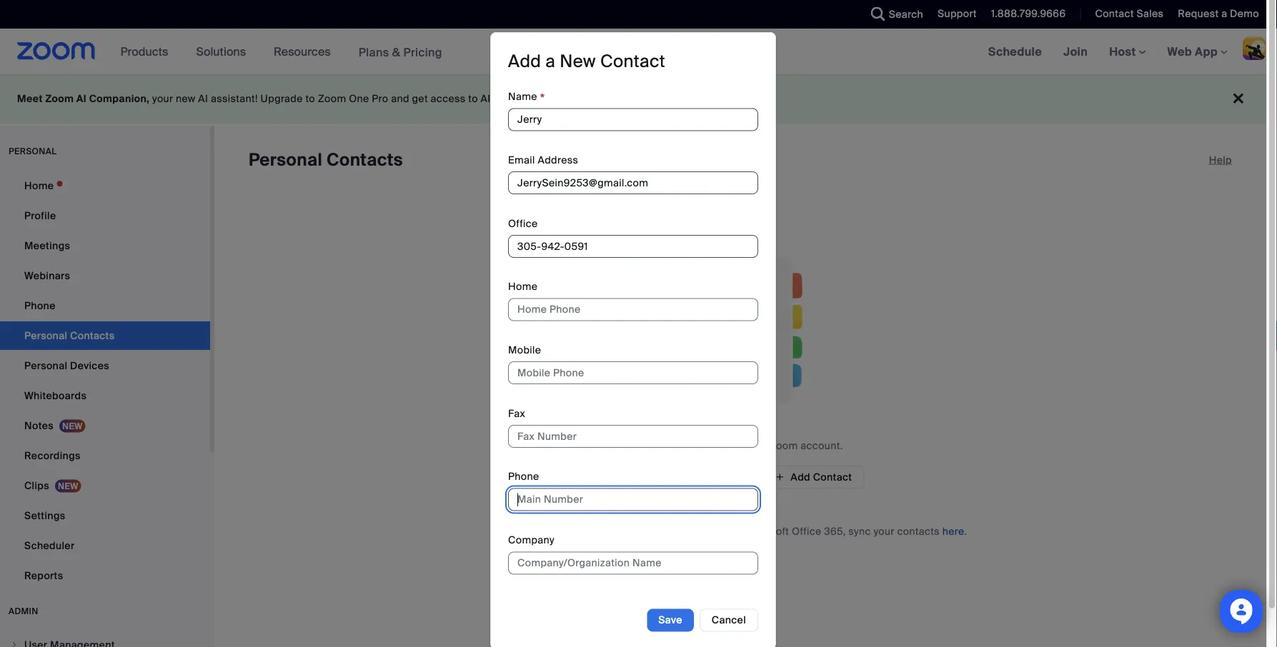Task type: vqa. For each thing, say whether or not it's contained in the screenshot.
Resources
no



Task type: describe. For each thing, give the bounding box(es) containing it.
admin
[[9, 606, 38, 617]]

at
[[553, 92, 562, 105]]

2 horizontal spatial contact
[[1096, 7, 1134, 20]]

and inside meet zoom ai companion, footer
[[391, 92, 410, 105]]

name
[[508, 90, 537, 104]]

here link
[[943, 525, 965, 538]]

reports link
[[0, 562, 210, 590]]

save
[[659, 614, 683, 628]]

Fax text field
[[508, 426, 758, 449]]

banner containing schedule
[[0, 29, 1277, 75]]

contact inside button
[[813, 471, 852, 484]]

settings link
[[0, 502, 210, 530]]

companion
[[493, 92, 550, 105]]

meetings
[[24, 239, 70, 252]]

recordings link
[[0, 442, 210, 470]]

get
[[412, 92, 428, 105]]

import
[[644, 471, 676, 484]]

notes link
[[0, 412, 210, 440]]

phone inside add a new contact dialog
[[508, 471, 539, 484]]

schedule link
[[978, 29, 1053, 74]]

add for add a new contact
[[508, 51, 541, 73]]

add for add contact
[[791, 471, 811, 484]]

google
[[532, 525, 568, 538]]

contact sales
[[1096, 7, 1164, 20]]

no
[[565, 92, 577, 105]]

meet zoom ai companion, footer
[[0, 74, 1267, 124]]

import from csv file button
[[617, 466, 757, 489]]

home link
[[0, 172, 210, 200]]

2 horizontal spatial zoom
[[770, 439, 798, 453]]

new
[[560, 51, 596, 73]]

join
[[1064, 44, 1088, 59]]

personal devices link
[[0, 352, 210, 380]]

personal devices
[[24, 359, 109, 372]]

Company text field
[[508, 553, 758, 575]]

join link
[[1053, 29, 1099, 74]]

notes
[[24, 419, 54, 433]]

contact sales link up join
[[1085, 0, 1168, 29]]

add image for import
[[628, 470, 638, 485]]

add a new contact
[[508, 51, 666, 73]]

1 microsoft from the left
[[620, 525, 666, 538]]

phone inside personal menu menu
[[24, 299, 56, 312]]

1 horizontal spatial and
[[722, 525, 740, 538]]

Office Phone text field
[[508, 235, 758, 258]]

add contact button
[[763, 466, 865, 489]]

contact sales link up "meetings" navigation
[[1096, 7, 1164, 20]]

from
[[679, 471, 702, 484]]

email address
[[508, 154, 579, 167]]

webinars link
[[0, 262, 210, 290]]

added
[[700, 439, 731, 453]]

0 vertical spatial contacts
[[655, 439, 697, 453]]

1 ai from the left
[[76, 92, 87, 105]]

clips
[[24, 479, 49, 493]]

Mobile text field
[[508, 362, 758, 385]]

plans
[[359, 45, 389, 60]]

assistant!
[[211, 92, 258, 105]]

whiteboards
[[24, 389, 87, 402]]

exchange,
[[669, 525, 719, 538]]

contact inside dialog
[[600, 51, 666, 73]]

pro
[[372, 92, 389, 105]]

Phone text field
[[508, 489, 758, 512]]

contacts
[[327, 149, 403, 171]]

sales
[[1137, 7, 1164, 20]]

for google calendar, microsoft exchange, and microsoft office 365, sync your contacts here .
[[514, 525, 967, 538]]

profile
[[24, 209, 56, 222]]

email
[[508, 154, 535, 167]]

office inside add a new contact dialog
[[508, 217, 538, 230]]

home inside personal menu menu
[[24, 179, 54, 192]]

profile link
[[0, 202, 210, 230]]

upgrade
[[261, 92, 303, 105]]

additional
[[580, 92, 628, 105]]

name *
[[508, 90, 545, 107]]

.
[[965, 525, 967, 538]]

mobile
[[508, 344, 541, 357]]

demo
[[1230, 7, 1260, 20]]

First and Last Name text field
[[508, 109, 758, 131]]

sync
[[849, 525, 871, 538]]

personal contacts
[[249, 149, 403, 171]]

csv
[[705, 471, 726, 484]]

1 horizontal spatial to
[[468, 92, 478, 105]]

your for companion,
[[152, 92, 173, 105]]

devices
[[70, 359, 109, 372]]

companion,
[[89, 92, 150, 105]]

company
[[508, 534, 555, 548]]

1 horizontal spatial zoom
[[318, 92, 346, 105]]



Task type: locate. For each thing, give the bounding box(es) containing it.
a left demo on the top right of page
[[1222, 7, 1228, 20]]

0 horizontal spatial microsoft
[[620, 525, 666, 538]]

1 vertical spatial phone
[[508, 471, 539, 484]]

1.888.799.9666
[[991, 7, 1066, 20]]

a for request
[[1222, 7, 1228, 20]]

banner
[[0, 29, 1277, 75]]

0 horizontal spatial ai
[[76, 92, 87, 105]]

0 horizontal spatial home
[[24, 179, 54, 192]]

0 horizontal spatial office
[[508, 217, 538, 230]]

for
[[514, 525, 530, 538]]

0 horizontal spatial phone
[[24, 299, 56, 312]]

support link
[[927, 0, 981, 29], [938, 7, 977, 20]]

request a demo link
[[1168, 0, 1277, 29], [1178, 7, 1260, 20]]

phone
[[24, 299, 56, 312], [508, 471, 539, 484]]

to right upgrade
[[306, 92, 315, 105]]

save button
[[647, 610, 694, 633]]

contact sales link
[[1085, 0, 1168, 29], [1096, 7, 1164, 20]]

plans & pricing
[[359, 45, 442, 60]]

personal for personal devices
[[24, 359, 67, 372]]

2 horizontal spatial ai
[[481, 92, 491, 105]]

here
[[943, 525, 965, 538]]

personal menu menu
[[0, 172, 210, 592]]

contacts left here on the bottom of page
[[897, 525, 940, 538]]

request
[[1178, 7, 1219, 20]]

add
[[508, 51, 541, 73], [791, 471, 811, 484]]

0 vertical spatial a
[[1222, 7, 1228, 20]]

microsoft down phone text field
[[620, 525, 666, 538]]

1 vertical spatial office
[[792, 525, 822, 538]]

1 horizontal spatial contact
[[813, 471, 852, 484]]

home inside add a new contact dialog
[[508, 281, 538, 294]]

1 vertical spatial home
[[508, 281, 538, 294]]

and right exchange,
[[722, 525, 740, 538]]

&
[[392, 45, 401, 60]]

add image left add contact
[[775, 471, 785, 484]]

0 vertical spatial home
[[24, 179, 54, 192]]

365,
[[824, 525, 846, 538]]

0 horizontal spatial add image
[[628, 470, 638, 485]]

to right added
[[734, 439, 744, 453]]

add image up phone text field
[[628, 470, 638, 485]]

a left new
[[546, 51, 556, 73]]

cost.
[[631, 92, 655, 105]]

ai right "new"
[[198, 92, 208, 105]]

your
[[152, 92, 173, 105], [746, 439, 767, 453], [874, 525, 895, 538]]

file
[[728, 471, 746, 484]]

*
[[540, 91, 545, 107]]

contact left "sales"
[[1096, 7, 1134, 20]]

help link
[[1209, 149, 1232, 172]]

Email Address text field
[[508, 172, 758, 195]]

1 horizontal spatial office
[[792, 525, 822, 538]]

cancel
[[712, 614, 746, 628]]

account.
[[801, 439, 843, 453]]

1 vertical spatial contacts
[[897, 525, 940, 538]]

personal down upgrade
[[249, 149, 323, 171]]

personal inside menu
[[24, 359, 67, 372]]

add inside add a new contact dialog
[[508, 51, 541, 73]]

1 vertical spatial personal
[[24, 359, 67, 372]]

meetings link
[[0, 232, 210, 260]]

0 vertical spatial and
[[391, 92, 410, 105]]

1 horizontal spatial home
[[508, 281, 538, 294]]

scheduler link
[[0, 532, 210, 560]]

0 horizontal spatial personal
[[24, 359, 67, 372]]

pricing
[[404, 45, 442, 60]]

2 horizontal spatial to
[[734, 439, 744, 453]]

0 horizontal spatial to
[[306, 92, 315, 105]]

1 vertical spatial your
[[746, 439, 767, 453]]

1 vertical spatial contact
[[600, 51, 666, 73]]

add down account.
[[791, 471, 811, 484]]

add image inside button
[[775, 471, 785, 484]]

scheduler
[[24, 539, 75, 553]]

access
[[431, 92, 466, 105]]

microsoft down file
[[743, 525, 789, 538]]

recordings
[[24, 449, 81, 463]]

0 horizontal spatial contact
[[600, 51, 666, 73]]

1 horizontal spatial microsoft
[[743, 525, 789, 538]]

ai left companion,
[[76, 92, 87, 105]]

import from csv file
[[644, 471, 746, 484]]

clips link
[[0, 472, 210, 500]]

office down email
[[508, 217, 538, 230]]

0 vertical spatial phone
[[24, 299, 56, 312]]

zoom right meet
[[45, 92, 74, 105]]

request a demo
[[1178, 7, 1260, 20]]

fax
[[508, 407, 526, 421]]

0 horizontal spatial a
[[546, 51, 556, 73]]

home
[[24, 179, 54, 192], [508, 281, 538, 294]]

support
[[938, 7, 977, 20]]

personal
[[249, 149, 323, 171], [24, 359, 67, 372]]

2 microsoft from the left
[[743, 525, 789, 538]]

your right 'sync'
[[874, 525, 895, 538]]

and left get
[[391, 92, 410, 105]]

0 horizontal spatial zoom
[[45, 92, 74, 105]]

zoom logo image
[[17, 42, 96, 60]]

0 horizontal spatial contacts
[[655, 439, 697, 453]]

to right access
[[468, 92, 478, 105]]

home up profile
[[24, 179, 54, 192]]

1 horizontal spatial ai
[[198, 92, 208, 105]]

one
[[349, 92, 369, 105]]

phone down webinars
[[24, 299, 56, 312]]

personal
[[9, 146, 57, 157]]

product information navigation
[[110, 29, 453, 75]]

webinars
[[24, 269, 70, 282]]

2 ai from the left
[[198, 92, 208, 105]]

zoom left one
[[318, 92, 346, 105]]

new
[[176, 92, 196, 105]]

contact
[[1096, 7, 1134, 20], [600, 51, 666, 73], [813, 471, 852, 484]]

personal for personal contacts
[[249, 149, 323, 171]]

1 horizontal spatial personal
[[249, 149, 323, 171]]

your right added
[[746, 439, 767, 453]]

add image for add
[[775, 471, 785, 484]]

contact up meet zoom ai companion, footer
[[600, 51, 666, 73]]

0 vertical spatial office
[[508, 217, 538, 230]]

1 horizontal spatial a
[[1222, 7, 1228, 20]]

phone link
[[0, 292, 210, 320]]

calendar,
[[571, 525, 617, 538]]

meet
[[17, 92, 43, 105]]

0 horizontal spatial add
[[508, 51, 541, 73]]

cancel button
[[700, 610, 758, 633]]

a for add
[[546, 51, 556, 73]]

zoom
[[45, 92, 74, 105], [318, 92, 346, 105], [770, 439, 798, 453]]

a
[[1222, 7, 1228, 20], [546, 51, 556, 73]]

1 horizontal spatial phone
[[508, 471, 539, 484]]

add a new contact dialog
[[490, 32, 776, 648]]

ai left the 'companion'
[[481, 92, 491, 105]]

zoom left account.
[[770, 439, 798, 453]]

help
[[1209, 153, 1232, 167]]

2 vertical spatial your
[[874, 525, 895, 538]]

add image inside import from csv file button
[[628, 470, 638, 485]]

1 horizontal spatial add image
[[775, 471, 785, 484]]

meetings navigation
[[978, 29, 1277, 75]]

1 vertical spatial add
[[791, 471, 811, 484]]

and
[[391, 92, 410, 105], [722, 525, 740, 538]]

1 vertical spatial a
[[546, 51, 556, 73]]

to
[[306, 92, 315, 105], [468, 92, 478, 105], [734, 439, 744, 453]]

no
[[638, 439, 652, 453]]

add up name
[[508, 51, 541, 73]]

your for to
[[746, 439, 767, 453]]

phone up the for
[[508, 471, 539, 484]]

meet zoom ai companion, your new ai assistant! upgrade to zoom one pro and get access to ai companion at no additional cost.
[[17, 92, 657, 105]]

schedule
[[988, 44, 1042, 59]]

address
[[538, 154, 579, 167]]

add image
[[628, 470, 638, 485], [775, 471, 785, 484]]

plans & pricing link
[[359, 45, 442, 60], [359, 45, 442, 60]]

1 vertical spatial and
[[722, 525, 740, 538]]

reports
[[24, 569, 63, 583]]

1 horizontal spatial contacts
[[897, 525, 940, 538]]

0 vertical spatial add
[[508, 51, 541, 73]]

contact down account.
[[813, 471, 852, 484]]

0 vertical spatial personal
[[249, 149, 323, 171]]

add inside add contact button
[[791, 471, 811, 484]]

a inside dialog
[[546, 51, 556, 73]]

home up mobile
[[508, 281, 538, 294]]

settings
[[24, 509, 65, 523]]

1.888.799.9666 button
[[981, 0, 1070, 29], [991, 7, 1066, 20]]

3 ai from the left
[[481, 92, 491, 105]]

add contact
[[791, 471, 852, 484]]

2 horizontal spatial your
[[874, 525, 895, 538]]

your left "new"
[[152, 92, 173, 105]]

0 vertical spatial contact
[[1096, 7, 1134, 20]]

your inside meet zoom ai companion, footer
[[152, 92, 173, 105]]

ai
[[76, 92, 87, 105], [198, 92, 208, 105], [481, 92, 491, 105]]

contacts right the no
[[655, 439, 697, 453]]

0 horizontal spatial your
[[152, 92, 173, 105]]

1 horizontal spatial your
[[746, 439, 767, 453]]

1 horizontal spatial add
[[791, 471, 811, 484]]

0 horizontal spatial and
[[391, 92, 410, 105]]

Home text field
[[508, 299, 758, 322]]

2 vertical spatial contact
[[813, 471, 852, 484]]

whiteboards link
[[0, 382, 210, 410]]

0 vertical spatial your
[[152, 92, 173, 105]]

no contacts added to your zoom account.
[[638, 439, 843, 453]]

office left 365,
[[792, 525, 822, 538]]

personal up whiteboards
[[24, 359, 67, 372]]



